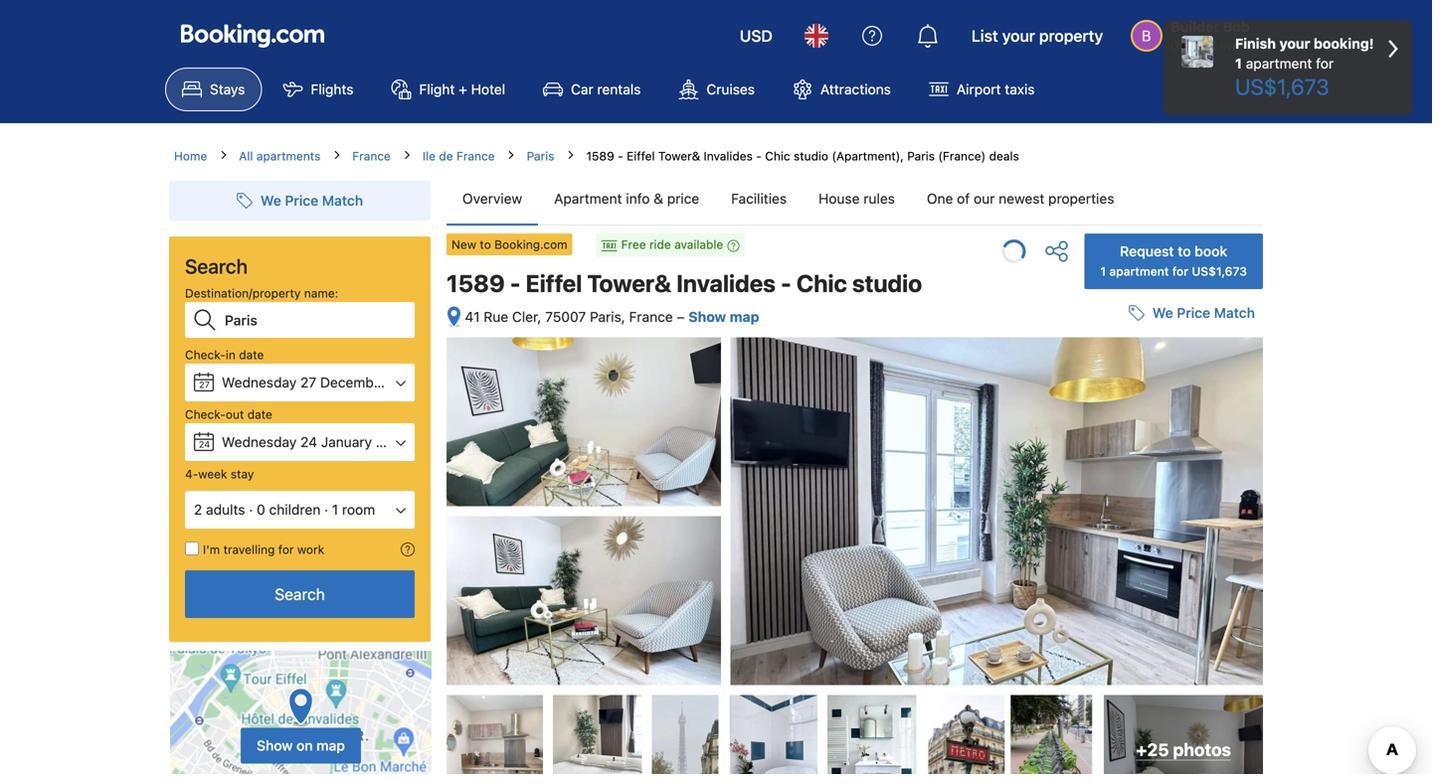Task type: describe. For each thing, give the bounding box(es) containing it.
i'm
[[203, 543, 220, 557]]

taxis
[[1005, 81, 1035, 97]]

house rules link
[[803, 173, 911, 225]]

apartment info & price
[[554, 191, 700, 207]]

us$1,673 for finish your booking! 1 apartment for us$1,673
[[1236, 74, 1330, 99]]

2 horizontal spatial france
[[629, 309, 673, 325]]

+25 photos link
[[1104, 696, 1263, 775]]

in
[[226, 348, 236, 362]]

paris link
[[527, 147, 555, 165]]

search section
[[161, 165, 439, 775]]

booking.com image
[[181, 24, 324, 48]]

apartment
[[554, 191, 622, 207]]

usd button
[[728, 12, 785, 60]]

all
[[239, 149, 253, 163]]

+25
[[1136, 740, 1169, 760]]

finish
[[1236, 35, 1276, 52]]

1 horizontal spatial 27
[[300, 375, 317, 391]]

4-week stay
[[185, 468, 254, 481]]

1 vertical spatial we price match
[[1153, 305, 1255, 321]]

properties
[[1049, 191, 1115, 207]]

finish your booking! 1 apartment for us$1,673
[[1236, 35, 1374, 99]]

check-in date
[[185, 348, 264, 362]]

wednesday 27 december 2023
[[222, 375, 424, 391]]

facilities link
[[715, 173, 803, 225]]

show map button
[[689, 309, 760, 325]]

1 horizontal spatial 24
[[300, 434, 317, 451]]

france link
[[352, 147, 391, 165]]

- up cler,
[[510, 270, 521, 297]]

we price match inside search 'section'
[[261, 192, 363, 209]]

75007
[[545, 309, 586, 325]]

search inside button
[[275, 585, 325, 604]]

list your property
[[972, 26, 1103, 45]]

attractions
[[821, 81, 891, 97]]

- up the apartment info & price at the left of page
[[618, 149, 624, 163]]

all apartments link
[[239, 147, 321, 165]]

home link
[[174, 147, 207, 165]]

invalides for 1589 - eiffel tower& invalides - chic studio
[[677, 270, 776, 297]]

show on map
[[257, 738, 345, 755]]

room
[[342, 502, 375, 518]]

(apartment),
[[832, 149, 904, 163]]

price inside search 'section'
[[285, 192, 319, 209]]

december
[[320, 375, 387, 391]]

cruises link
[[662, 68, 772, 111]]

(france)
[[939, 149, 986, 163]]

booking.com
[[495, 238, 568, 252]]

map inside search 'section'
[[317, 738, 345, 755]]

booking!
[[1314, 35, 1374, 52]]

for inside search 'section'
[[278, 543, 294, 557]]

builder bob button
[[1123, 9, 1259, 59]]

list your property link
[[960, 12, 1115, 60]]

info
[[626, 191, 650, 207]]

1589 - eiffel tower& invalides - chic studio (apartment), paris (france) deals
[[586, 149, 1019, 163]]

eiffel for 1589 - eiffel tower& invalides - chic studio (apartment), paris (france) deals
[[627, 149, 655, 163]]

free ride available
[[621, 238, 723, 252]]

book
[[1195, 243, 1228, 260]]

cler,
[[512, 309, 542, 325]]

Where are you going? field
[[217, 302, 415, 338]]

0 vertical spatial show
[[689, 309, 726, 325]]

2 adults · 0 children · 1 room button
[[185, 491, 415, 529]]

check-out date
[[185, 408, 272, 422]]

price
[[667, 191, 700, 207]]

we price match button inside search 'section'
[[229, 183, 371, 219]]

2023
[[391, 375, 424, 391]]

house
[[819, 191, 860, 207]]

0
[[257, 502, 265, 518]]

request to book 1 apartment for us$1,673
[[1101, 243, 1248, 279]]

show inside search 'section'
[[257, 738, 293, 755]]

on
[[296, 738, 313, 755]]

one of our newest properties link
[[911, 173, 1131, 225]]

1 vertical spatial price
[[1177, 305, 1211, 321]]

1 inside dropdown button
[[332, 502, 338, 518]]

january
[[321, 434, 372, 451]]

check- for out
[[185, 408, 226, 422]]

car rentals
[[571, 81, 641, 97]]

2024
[[376, 434, 410, 451]]

1 horizontal spatial map
[[730, 309, 760, 325]]

rentals
[[597, 81, 641, 97]]

apartment info & price link
[[538, 173, 715, 225]]

adults
[[206, 502, 245, 518]]

paris,
[[590, 309, 625, 325]]

newest
[[999, 191, 1045, 207]]

car
[[571, 81, 594, 97]]

our
[[974, 191, 995, 207]]

1589 - eiffel tower& invalides - chic studio (apartment), paris (france) deals link
[[586, 149, 1019, 163]]

attractions link
[[776, 68, 908, 111]]

+25 photos
[[1136, 740, 1231, 760]]

one
[[927, 191, 953, 207]]

wednesday for wednesday 24 january 2024
[[222, 434, 297, 451]]

0 horizontal spatial france
[[352, 149, 391, 163]]

car rentals link
[[526, 68, 658, 111]]

overview
[[463, 191, 522, 207]]

search button
[[185, 571, 415, 619]]

france inside 'link'
[[457, 149, 495, 163]]

apartment for finish your booking! 1 apartment for us$1,673
[[1246, 55, 1313, 72]]

stays link
[[165, 68, 262, 111]]

new to booking.com
[[452, 238, 568, 252]]

your for finish
[[1280, 35, 1311, 52]]

children
[[269, 502, 321, 518]]

photos
[[1173, 740, 1231, 760]]

all apartments
[[239, 149, 321, 163]]

out
[[226, 408, 244, 422]]

0 horizontal spatial search
[[185, 255, 248, 278]]

de
[[439, 149, 453, 163]]

i'm travelling for work
[[203, 543, 324, 557]]

facilities
[[731, 191, 787, 207]]

1 paris from the left
[[527, 149, 555, 163]]

name:
[[304, 287, 338, 300]]

week
[[198, 468, 227, 481]]



Task type: vqa. For each thing, say whether or not it's contained in the screenshot.
2nd Hotel response: from the top
no



Task type: locate. For each thing, give the bounding box(es) containing it.
0 vertical spatial match
[[322, 192, 363, 209]]

0 vertical spatial check-
[[185, 348, 226, 362]]

to
[[480, 238, 491, 252], [1178, 243, 1191, 260]]

0 vertical spatial search
[[185, 255, 248, 278]]

1 vertical spatial check-
[[185, 408, 226, 422]]

list
[[972, 26, 999, 45]]

-
[[618, 149, 624, 163], [756, 149, 762, 163], [510, 270, 521, 297], [781, 270, 792, 297]]

we price match button down the request to book 1 apartment for us$1,673
[[1121, 296, 1263, 331]]

chic down house
[[797, 270, 847, 297]]

ride
[[650, 238, 671, 252]]

of
[[957, 191, 970, 207]]

apartment inside finish your booking! 1 apartment for us$1,673
[[1246, 55, 1313, 72]]

show left the 'on'
[[257, 738, 293, 755]]

2 paris from the left
[[907, 149, 935, 163]]

us$1,673 inside the request to book 1 apartment for us$1,673
[[1192, 265, 1248, 279]]

match down book
[[1214, 305, 1255, 321]]

your for list
[[1003, 26, 1035, 45]]

1 vertical spatial studio
[[852, 270, 922, 297]]

· left the "0"
[[249, 502, 253, 518]]

studio
[[794, 149, 829, 163], [852, 270, 922, 297]]

1 horizontal spatial match
[[1214, 305, 1255, 321]]

1 vertical spatial eiffel
[[526, 270, 582, 297]]

1 vertical spatial for
[[1173, 265, 1189, 279]]

for for request to book 1 apartment for us$1,673
[[1173, 265, 1189, 279]]

free
[[621, 238, 646, 252]]

1 horizontal spatial we price match
[[1153, 305, 1255, 321]]

0 vertical spatial we
[[261, 192, 281, 209]]

us$1,673 inside finish your booking! 1 apartment for us$1,673
[[1236, 74, 1330, 99]]

studio for 1589 - eiffel tower& invalides - chic studio (apartment), paris (france) deals
[[794, 149, 829, 163]]

1 vertical spatial 1
[[1101, 265, 1106, 279]]

airport taxis link
[[912, 68, 1052, 111]]

show right –
[[689, 309, 726, 325]]

for inside the request to book 1 apartment for us$1,673
[[1173, 265, 1189, 279]]

match for "we price match" 'dropdown button' inside the search 'section'
[[322, 192, 363, 209]]

0 vertical spatial tower&
[[658, 149, 700, 163]]

paris up apartment
[[527, 149, 555, 163]]

0 horizontal spatial to
[[480, 238, 491, 252]]

check- up check-out date
[[185, 348, 226, 362]]

1 for request to book 1 apartment for us$1,673
[[1101, 265, 1106, 279]]

0 horizontal spatial ·
[[249, 502, 253, 518]]

france left –
[[629, 309, 673, 325]]

new
[[452, 238, 477, 252]]

0 horizontal spatial match
[[322, 192, 363, 209]]

1 vertical spatial chic
[[797, 270, 847, 297]]

destination/property name:
[[185, 287, 338, 300]]

1 vertical spatial search
[[275, 585, 325, 604]]

search
[[185, 255, 248, 278], [275, 585, 325, 604]]

your account menu builder bob genius level 1 element
[[1131, 9, 1259, 55]]

apartment
[[1246, 55, 1313, 72], [1110, 265, 1169, 279]]

0 vertical spatial chic
[[765, 149, 791, 163]]

destination/property
[[185, 287, 301, 300]]

check- up week at the left of the page
[[185, 408, 226, 422]]

to inside the request to book 1 apartment for us$1,673
[[1178, 243, 1191, 260]]

0 vertical spatial apartment
[[1246, 55, 1313, 72]]

0 horizontal spatial paris
[[527, 149, 555, 163]]

tower& for 1589 - eiffel tower& invalides - chic studio (apartment), paris (france) deals
[[658, 149, 700, 163]]

we price match down apartments at left top
[[261, 192, 363, 209]]

match inside search 'section'
[[322, 192, 363, 209]]

0 horizontal spatial price
[[285, 192, 319, 209]]

date right out
[[247, 408, 272, 422]]

match
[[322, 192, 363, 209], [1214, 305, 1255, 321]]

chic for 1589 - eiffel tower& invalides - chic studio (apartment), paris (france) deals
[[765, 149, 791, 163]]

0 horizontal spatial map
[[317, 738, 345, 755]]

1 vertical spatial date
[[247, 408, 272, 422]]

france right de
[[457, 149, 495, 163]]

2 wednesday from the top
[[222, 434, 297, 451]]

for
[[1316, 55, 1334, 72], [1173, 265, 1189, 279], [278, 543, 294, 557]]

&
[[654, 191, 664, 207]]

we price match button
[[229, 183, 371, 219], [1121, 296, 1263, 331]]

chic for 1589 - eiffel tower& invalides - chic studio
[[797, 270, 847, 297]]

1 check- from the top
[[185, 348, 226, 362]]

check-
[[185, 348, 226, 362], [185, 408, 226, 422]]

1 horizontal spatial paris
[[907, 149, 935, 163]]

1 vertical spatial us$1,673
[[1192, 265, 1248, 279]]

1
[[1236, 55, 1243, 72], [1101, 265, 1106, 279], [332, 502, 338, 518]]

0 horizontal spatial apartment
[[1110, 265, 1169, 279]]

wednesday up stay
[[222, 434, 297, 451]]

1 horizontal spatial to
[[1178, 243, 1191, 260]]

1 vertical spatial show
[[257, 738, 293, 755]]

2 horizontal spatial for
[[1316, 55, 1334, 72]]

0 vertical spatial date
[[239, 348, 264, 362]]

wednesday down in
[[222, 375, 297, 391]]

0 horizontal spatial eiffel
[[526, 270, 582, 297]]

price down the request to book 1 apartment for us$1,673
[[1177, 305, 1211, 321]]

invalides for 1589 - eiffel tower& invalides - chic studio (apartment), paris (france) deals
[[704, 149, 753, 163]]

1 down properties
[[1101, 265, 1106, 279]]

we down the request to book 1 apartment for us$1,673
[[1153, 305, 1174, 321]]

work
[[297, 543, 324, 557]]

1589 for 1589 - eiffel tower& invalides - chic studio (apartment), paris (france) deals
[[586, 149, 615, 163]]

1589 for 1589 - eiffel tower& invalides - chic studio
[[447, 270, 505, 297]]

for down request at right top
[[1173, 265, 1189, 279]]

to for booking.com
[[480, 238, 491, 252]]

0 horizontal spatial 24
[[199, 440, 210, 450]]

tower& for 1589 - eiffel tower& invalides - chic studio
[[587, 270, 672, 297]]

1 horizontal spatial eiffel
[[627, 149, 655, 163]]

we inside search 'section'
[[261, 192, 281, 209]]

show
[[689, 309, 726, 325], [257, 738, 293, 755]]

stay
[[231, 468, 254, 481]]

to left book
[[1178, 243, 1191, 260]]

chic up facilities
[[765, 149, 791, 163]]

·
[[249, 502, 253, 518], [324, 502, 328, 518]]

41
[[465, 309, 480, 325]]

invalides up show map button
[[677, 270, 776, 297]]

0 horizontal spatial show
[[257, 738, 293, 755]]

27 down 'check-in date'
[[199, 380, 210, 390]]

1 vertical spatial wednesday
[[222, 434, 297, 451]]

your inside the list your property link
[[1003, 26, 1035, 45]]

show on map button
[[169, 651, 433, 775], [241, 729, 361, 765]]

1 vertical spatial we price match button
[[1121, 296, 1263, 331]]

eiffel up 75007
[[526, 270, 582, 297]]

airport taxis
[[957, 81, 1035, 97]]

builder
[[1171, 18, 1220, 35]]

for down booking!
[[1316, 55, 1334, 72]]

airport
[[957, 81, 1001, 97]]

1589 up 41 on the left
[[447, 270, 505, 297]]

apartment inside the request to book 1 apartment for us$1,673
[[1110, 265, 1169, 279]]

2 horizontal spatial 1
[[1236, 55, 1243, 72]]

1 vertical spatial map
[[317, 738, 345, 755]]

if you select this option, we'll show you popular business travel features like breakfast, wifi and free parking. image
[[401, 543, 415, 557], [401, 543, 415, 557]]

· right children
[[324, 502, 328, 518]]

2 check- from the top
[[185, 408, 226, 422]]

builder bob
[[1171, 18, 1250, 35]]

france left 'ile'
[[352, 149, 391, 163]]

match down france link
[[322, 192, 363, 209]]

available
[[675, 238, 723, 252]]

2 adults · 0 children · 1 room
[[194, 502, 375, 518]]

cruises
[[707, 81, 755, 97]]

0 vertical spatial us$1,673
[[1236, 74, 1330, 99]]

1 horizontal spatial 1589
[[586, 149, 615, 163]]

hotel
[[471, 81, 505, 97]]

we
[[261, 192, 281, 209], [1153, 305, 1174, 321]]

to right new
[[480, 238, 491, 252]]

2 · from the left
[[324, 502, 328, 518]]

0 vertical spatial 1
[[1236, 55, 1243, 72]]

check- for in
[[185, 348, 226, 362]]

0 vertical spatial we price match
[[261, 192, 363, 209]]

travelling
[[223, 543, 275, 557]]

0 horizontal spatial we price match button
[[229, 183, 371, 219]]

click to open map view image
[[447, 306, 462, 329]]

map right the 'on'
[[317, 738, 345, 755]]

1 left room
[[332, 502, 338, 518]]

- down facilities link
[[781, 270, 792, 297]]

price down apartments at left top
[[285, 192, 319, 209]]

apartment for request to book 1 apartment for us$1,673
[[1110, 265, 1169, 279]]

0 horizontal spatial your
[[1003, 26, 1035, 45]]

studio down "rules"
[[852, 270, 922, 297]]

1 horizontal spatial ·
[[324, 502, 328, 518]]

we price match down the request to book 1 apartment for us$1,673
[[1153, 305, 1255, 321]]

studio for 1589 - eiffel tower& invalides - chic studio
[[852, 270, 922, 297]]

2 vertical spatial for
[[278, 543, 294, 557]]

0 horizontal spatial 27
[[199, 380, 210, 390]]

eiffel up info
[[627, 149, 655, 163]]

1 horizontal spatial for
[[1173, 265, 1189, 279]]

1 horizontal spatial apartment
[[1246, 55, 1313, 72]]

0 horizontal spatial 1
[[332, 502, 338, 518]]

1 vertical spatial tower&
[[587, 270, 672, 297]]

2 vertical spatial 1
[[332, 502, 338, 518]]

flights
[[311, 81, 354, 97]]

your inside finish your booking! 1 apartment for us$1,673
[[1280, 35, 1311, 52]]

invalides up facilities
[[704, 149, 753, 163]]

we price match button down apartments at left top
[[229, 183, 371, 219]]

0 horizontal spatial 1589
[[447, 270, 505, 297]]

0 vertical spatial eiffel
[[627, 149, 655, 163]]

24
[[300, 434, 317, 451], [199, 440, 210, 450]]

1 vertical spatial match
[[1214, 305, 1255, 321]]

1 vertical spatial apartment
[[1110, 265, 1169, 279]]

paris left (france)
[[907, 149, 935, 163]]

1 vertical spatial 1589
[[447, 270, 505, 297]]

house rules
[[819, 191, 895, 207]]

us$1,673
[[1236, 74, 1330, 99], [1192, 265, 1248, 279]]

0 horizontal spatial chic
[[765, 149, 791, 163]]

0 horizontal spatial studio
[[794, 149, 829, 163]]

date right in
[[239, 348, 264, 362]]

studio up house
[[794, 149, 829, 163]]

0 horizontal spatial we
[[261, 192, 281, 209]]

0 vertical spatial for
[[1316, 55, 1334, 72]]

rightchevron image
[[1389, 34, 1399, 64]]

1 inside the request to book 1 apartment for us$1,673
[[1101, 265, 1106, 279]]

1589 up apartment
[[586, 149, 615, 163]]

your right list
[[1003, 26, 1035, 45]]

0 vertical spatial 1589
[[586, 149, 615, 163]]

1 for finish your booking! 1 apartment for us$1,673
[[1236, 55, 1243, 72]]

date
[[239, 348, 264, 362], [247, 408, 272, 422]]

flight + hotel link
[[374, 68, 522, 111]]

request
[[1120, 243, 1174, 260]]

1 vertical spatial we
[[1153, 305, 1174, 321]]

apartment down request at right top
[[1110, 265, 1169, 279]]

0 horizontal spatial for
[[278, 543, 294, 557]]

1 horizontal spatial price
[[1177, 305, 1211, 321]]

search up destination/property
[[185, 255, 248, 278]]

0 vertical spatial wednesday
[[222, 375, 297, 391]]

deals
[[989, 149, 1019, 163]]

usd
[[740, 26, 773, 45]]

2
[[194, 502, 202, 518]]

wednesday for wednesday 27 december 2023
[[222, 375, 297, 391]]

to for book
[[1178, 243, 1191, 260]]

0 vertical spatial price
[[285, 192, 319, 209]]

ile
[[423, 149, 436, 163]]

match for "we price match" 'dropdown button' to the bottom
[[1214, 305, 1255, 321]]

date for check-in date
[[239, 348, 264, 362]]

1 · from the left
[[249, 502, 253, 518]]

1 horizontal spatial search
[[275, 585, 325, 604]]

for inside finish your booking! 1 apartment for us$1,673
[[1316, 55, 1334, 72]]

map right –
[[730, 309, 760, 325]]

1 horizontal spatial we price match button
[[1121, 296, 1263, 331]]

1 horizontal spatial 1
[[1101, 265, 1106, 279]]

your
[[1003, 26, 1035, 45], [1280, 35, 1311, 52]]

for for finish your booking! 1 apartment for us$1,673
[[1316, 55, 1334, 72]]

1 horizontal spatial studio
[[852, 270, 922, 297]]

1 wednesday from the top
[[222, 375, 297, 391]]

1 horizontal spatial we
[[1153, 305, 1174, 321]]

eiffel for 1589 - eiffel tower& invalides - chic studio
[[526, 270, 582, 297]]

overview link
[[447, 173, 538, 225]]

0 vertical spatial studio
[[794, 149, 829, 163]]

eiffel
[[627, 149, 655, 163], [526, 270, 582, 297]]

1 horizontal spatial france
[[457, 149, 495, 163]]

1 vertical spatial invalides
[[677, 270, 776, 297]]

us$1,673 down finish
[[1236, 74, 1330, 99]]

bob
[[1223, 18, 1250, 35]]

date for check-out date
[[247, 408, 272, 422]]

apartment down finish
[[1246, 55, 1313, 72]]

property
[[1039, 26, 1103, 45]]

1 horizontal spatial show
[[689, 309, 726, 325]]

flight
[[419, 81, 455, 97]]

search down work on the bottom left
[[275, 585, 325, 604]]

–
[[677, 309, 685, 325]]

for left work on the bottom left
[[278, 543, 294, 557]]

0 vertical spatial we price match button
[[229, 183, 371, 219]]

your right finish
[[1280, 35, 1311, 52]]

1589
[[586, 149, 615, 163], [447, 270, 505, 297]]

0 horizontal spatial we price match
[[261, 192, 363, 209]]

us$1,673 down book
[[1192, 265, 1248, 279]]

+
[[459, 81, 467, 97]]

rue
[[484, 309, 509, 325]]

one of our newest properties
[[927, 191, 1115, 207]]

flight + hotel
[[419, 81, 505, 97]]

1 down finish
[[1236, 55, 1243, 72]]

we down all apartments link
[[261, 192, 281, 209]]

0 vertical spatial map
[[730, 309, 760, 325]]

1 horizontal spatial chic
[[797, 270, 847, 297]]

home
[[174, 149, 207, 163]]

24 left january
[[300, 434, 317, 451]]

tower& up 41 rue cler, 75007 paris, france – show map
[[587, 270, 672, 297]]

0 vertical spatial invalides
[[704, 149, 753, 163]]

tower& up price
[[658, 149, 700, 163]]

- up facilities
[[756, 149, 762, 163]]

us$1,673 for request to book 1 apartment for us$1,673
[[1192, 265, 1248, 279]]

rules
[[864, 191, 895, 207]]

27 left december
[[300, 375, 317, 391]]

wednesday 24 january 2024
[[222, 434, 410, 451]]

1 horizontal spatial your
[[1280, 35, 1311, 52]]

apartments
[[256, 149, 321, 163]]

24 up week at the left of the page
[[199, 440, 210, 450]]

1 inside finish your booking! 1 apartment for us$1,673
[[1236, 55, 1243, 72]]



